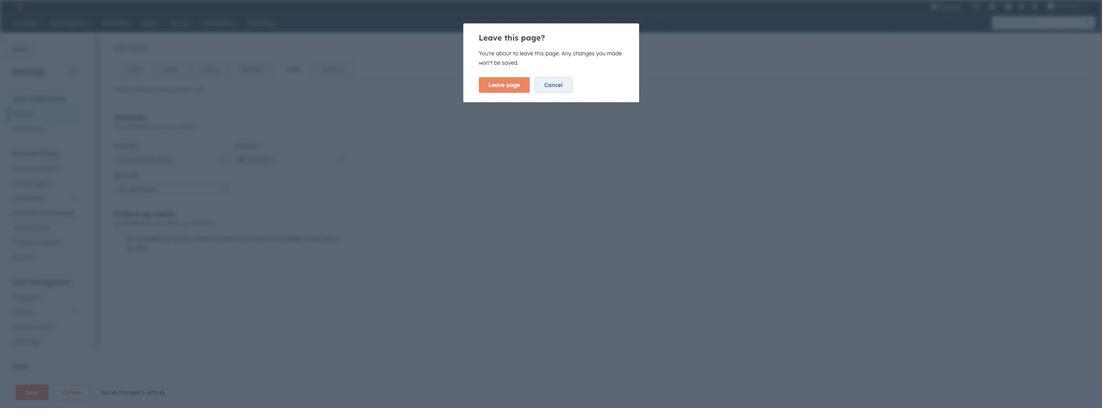 Task type: vqa. For each thing, say whether or not it's contained in the screenshot.
the bottom up
yes



Task type: locate. For each thing, give the bounding box(es) containing it.
preferences down the follow-
[[124, 220, 154, 227]]

preferences inside 'follow-up tasks set preferences for follow-up reminders.'
[[124, 220, 154, 227]]

0 horizontal spatial security link
[[8, 250, 82, 265]]

1 horizontal spatial security
[[323, 66, 344, 73]]

you left complete
[[266, 236, 276, 243]]

to left create
[[165, 236, 171, 243]]

menu
[[925, 0, 1093, 13]]

you inside you're about to leave this page. any changes you made won't be saved.
[[596, 50, 606, 57]]

1 horizontal spatial defaults
[[114, 113, 146, 122]]

1 account from the top
[[13, 150, 38, 157]]

1
[[142, 390, 145, 397]]

0 horizontal spatial calling link
[[8, 390, 82, 404]]

notifications
[[13, 125, 46, 132]]

calling icon button
[[969, 1, 982, 11]]

& for consent
[[33, 239, 37, 247]]

2 horizontal spatial up
[[214, 236, 221, 243]]

calling icon image
[[972, 3, 979, 10]]

1 for from the top
[[155, 123, 163, 130]]

calling inside the tools element
[[13, 393, 30, 400]]

leave
[[520, 50, 533, 57]]

meetings
[[13, 379, 36, 386]]

reminder
[[128, 186, 155, 193]]

preferences up date
[[124, 123, 154, 130]]

2 horizontal spatial to
[[513, 50, 518, 57]]

every
[[236, 236, 251, 243]]

page.
[[545, 50, 560, 57]]

0 vertical spatial up
[[142, 209, 152, 219]]

1 vertical spatial preferences
[[124, 123, 154, 130]]

8:00
[[248, 156, 261, 164]]

general down your in the top left of the page
[[13, 111, 33, 118]]

audit logs link
[[8, 335, 82, 350]]

0 horizontal spatial you
[[266, 236, 276, 243]]

set up due date
[[114, 123, 122, 130]]

& right privacy
[[33, 239, 37, 247]]

defaults up users & teams link
[[35, 165, 57, 172]]

email link
[[152, 60, 189, 79]]

for
[[155, 123, 163, 130], [155, 220, 163, 227]]

1 vertical spatial cancel
[[63, 390, 81, 397]]

cancel button for save
[[53, 385, 91, 401]]

calling up you.
[[200, 66, 218, 73]]

set inside defaults set preferences for task creation.
[[114, 123, 122, 130]]

preferences
[[130, 86, 160, 93], [124, 123, 154, 130], [124, 220, 154, 227]]

1 horizontal spatial you
[[596, 50, 606, 57]]

a right from
[[337, 236, 340, 243]]

2 due from the left
[[234, 142, 245, 149]]

1 due from the left
[[114, 142, 124, 149]]

security
[[323, 66, 344, 73], [13, 254, 33, 261]]

leave up you're
[[479, 33, 502, 43]]

1 horizontal spatial security link
[[311, 60, 354, 79]]

page?
[[521, 33, 545, 43]]

search button
[[1082, 16, 1095, 30]]

1 vertical spatial defaults
[[35, 165, 57, 172]]

tracking code
[[13, 225, 49, 232]]

notifications button
[[1028, 0, 1041, 13]]

tasks
[[286, 66, 300, 73]]

set
[[114, 123, 122, 130], [114, 220, 122, 227]]

get
[[126, 236, 136, 243]]

0 vertical spatial set
[[114, 123, 122, 130]]

account up account defaults
[[13, 150, 38, 157]]

calling
[[200, 66, 218, 73], [13, 393, 30, 400]]

& left export on the left bottom of page
[[32, 324, 36, 331]]

data
[[13, 279, 28, 286]]

changed
[[118, 390, 141, 397]]

tools
[[13, 363, 29, 371]]

cancel down you're about to leave this page. any changes you made won't be saved. on the top of the page
[[544, 82, 563, 89]]

time up 8:00 on the top left of page
[[246, 142, 258, 149]]

2 set from the top
[[114, 220, 122, 227]]

calling down the meetings
[[13, 393, 30, 400]]

1 vertical spatial to
[[190, 86, 195, 93]]

notifications image
[[1031, 4, 1038, 11]]

hubspot link
[[9, 2, 29, 11]]

task left every
[[223, 236, 234, 243]]

privacy & consent link
[[8, 236, 82, 250]]

0 vertical spatial for
[[155, 123, 163, 130]]

& inside privacy & consent 'link'
[[33, 239, 37, 247]]

2 vertical spatial up
[[214, 236, 221, 243]]

1 vertical spatial for
[[155, 220, 163, 227]]

1 vertical spatial &
[[33, 239, 37, 247]]

creation.
[[177, 123, 199, 130]]

2 vertical spatial to
[[165, 236, 171, 243]]

general up "profile" link
[[114, 41, 148, 53]]

reminder
[[114, 172, 140, 179]]

& inside users & teams link
[[28, 180, 32, 187]]

account up users
[[13, 165, 34, 172]]

business
[[131, 156, 156, 164]]

0 horizontal spatial security
[[13, 254, 33, 261]]

to inside get prompted to create a follow up task every time you complete a task from a list view
[[165, 236, 171, 243]]

a left follow
[[191, 236, 195, 243]]

1 horizontal spatial a
[[304, 236, 308, 243]]

time
[[246, 142, 258, 149], [252, 236, 264, 243]]

this right leave
[[535, 50, 544, 57]]

made
[[607, 50, 622, 57]]

1 horizontal spatial up
[[181, 220, 188, 227]]

1 horizontal spatial cancel
[[544, 82, 563, 89]]

0 horizontal spatial a
[[191, 236, 195, 243]]

1 vertical spatial general
[[13, 111, 33, 118]]

privacy
[[13, 239, 31, 247]]

0 vertical spatial cancel button
[[535, 77, 572, 93]]

2 for from the top
[[155, 220, 163, 227]]

calendar link
[[229, 60, 274, 79]]

2 vertical spatial &
[[32, 324, 36, 331]]

1 vertical spatial calling link
[[8, 390, 82, 404]]

1 vertical spatial leave
[[489, 82, 505, 89]]

cancel for save
[[63, 390, 81, 397]]

a right complete
[[304, 236, 308, 243]]

0 horizontal spatial calling
[[13, 393, 30, 400]]

defaults
[[114, 113, 146, 122], [35, 165, 57, 172]]

1 horizontal spatial general
[[114, 41, 148, 53]]

to left you.
[[190, 86, 195, 93]]

won't
[[479, 59, 493, 66]]

your preferences element
[[8, 95, 82, 136]]

0 horizontal spatial cancel button
[[53, 385, 91, 401]]

to up saved.
[[513, 50, 518, 57]]

for down the tasks
[[155, 220, 163, 227]]

general inside your preferences element
[[13, 111, 33, 118]]

8:00 am
[[248, 156, 272, 164]]

0 horizontal spatial this
[[504, 33, 519, 43]]

teams
[[34, 180, 50, 187]]

you inside get prompted to create a follow up task every time you complete a task from a list view
[[266, 236, 276, 243]]

1 vertical spatial up
[[181, 220, 188, 227]]

tools element
[[8, 363, 82, 409]]

0 vertical spatial leave
[[479, 33, 502, 43]]

follow-
[[114, 209, 142, 219]]

2 horizontal spatial a
[[337, 236, 340, 243]]

0 horizontal spatial due
[[114, 142, 124, 149]]

notifications link
[[8, 122, 82, 136]]

0 horizontal spatial task
[[164, 123, 175, 130]]

0 vertical spatial security
[[323, 66, 344, 73]]

to inside you're about to leave this page. any changes you made won't be saved.
[[513, 50, 518, 57]]

cancel button left "you've"
[[53, 385, 91, 401]]

you left 'made' on the top of the page
[[596, 50, 606, 57]]

set down the follow-
[[114, 220, 122, 227]]

defaults set preferences for task creation.
[[114, 113, 199, 130]]

time right every
[[252, 236, 264, 243]]

view
[[136, 245, 148, 252]]

calling link up you.
[[189, 60, 229, 79]]

menu item
[[967, 0, 968, 13]]

calling link
[[189, 60, 229, 79], [8, 390, 82, 404]]

account inside "link"
[[13, 165, 34, 172]]

up right follow
[[214, 236, 221, 243]]

page
[[506, 82, 520, 89]]

0 vertical spatial calling link
[[189, 60, 229, 79]]

0 horizontal spatial general
[[13, 111, 33, 118]]

cancel button down you're about to leave this page. any changes you made won't be saved. on the top of the page
[[535, 77, 572, 93]]

1 vertical spatial cancel button
[[53, 385, 91, 401]]

cancel
[[544, 82, 563, 89], [63, 390, 81, 397]]

settings link
[[1017, 2, 1026, 10]]

& inside import & export link
[[32, 324, 36, 331]]

marketplace downloads
[[13, 210, 75, 217]]

meetings link
[[8, 375, 82, 390]]

2 vertical spatial preferences
[[124, 220, 154, 227]]

account for account setup
[[13, 150, 38, 157]]

preferences inside defaults set preferences for task creation.
[[124, 123, 154, 130]]

1 vertical spatial calling
[[13, 393, 30, 400]]

up left the tasks
[[142, 209, 152, 219]]

& right users
[[28, 180, 32, 187]]

integrations
[[13, 195, 44, 202]]

2 account from the top
[[13, 165, 34, 172]]

audit logs
[[13, 339, 40, 346]]

in 3 business days
[[118, 156, 172, 164]]

account setup element
[[8, 149, 82, 265]]

& for teams
[[28, 180, 32, 187]]

setting.
[[146, 390, 165, 397]]

0 vertical spatial security link
[[311, 60, 354, 79]]

leave left page at top left
[[489, 82, 505, 89]]

up up create
[[181, 220, 188, 227]]

this up 'about' at the top left of the page
[[504, 33, 519, 43]]

up
[[142, 209, 152, 219], [181, 220, 188, 227], [214, 236, 221, 243]]

leave inside button
[[489, 82, 505, 89]]

leave page
[[489, 82, 520, 89]]

about
[[496, 50, 511, 57]]

task
[[164, 123, 175, 130], [223, 236, 234, 243], [309, 236, 321, 243]]

you're
[[479, 50, 494, 57]]

logs
[[28, 339, 40, 346]]

0 vertical spatial calling
[[200, 66, 218, 73]]

1 vertical spatial security
[[13, 254, 33, 261]]

defaults inside "link"
[[35, 165, 57, 172]]

1 vertical spatial you
[[266, 236, 276, 243]]

back
[[13, 45, 27, 52]]

date
[[126, 142, 138, 149]]

0 vertical spatial cancel
[[544, 82, 563, 89]]

import
[[13, 324, 31, 331]]

1 horizontal spatial cancel button
[[535, 77, 572, 93]]

task left creation. on the top left
[[164, 123, 175, 130]]

profile
[[125, 66, 141, 73]]

3
[[126, 156, 129, 164]]

cancel button
[[535, 77, 572, 93], [53, 385, 91, 401]]

for left creation. on the top left
[[155, 123, 163, 130]]

1 vertical spatial account
[[13, 165, 34, 172]]

navigation
[[114, 59, 355, 79]]

task left from
[[309, 236, 321, 243]]

1 horizontal spatial this
[[535, 50, 544, 57]]

0 vertical spatial account
[[13, 150, 38, 157]]

properties
[[13, 294, 39, 301]]

1 vertical spatial set
[[114, 220, 122, 227]]

leave for leave page
[[489, 82, 505, 89]]

upgrade image
[[931, 4, 938, 11]]

preferences left only
[[130, 86, 160, 93]]

1 horizontal spatial due
[[234, 142, 245, 149]]

0 horizontal spatial cancel
[[63, 390, 81, 397]]

1 horizontal spatial calling link
[[189, 60, 229, 79]]

1 vertical spatial security link
[[8, 250, 82, 265]]

0 vertical spatial &
[[28, 180, 32, 187]]

changes
[[573, 50, 595, 57]]

cancel left "you've"
[[63, 390, 81, 397]]

due date
[[114, 142, 138, 149]]

0 vertical spatial you
[[596, 50, 606, 57]]

calling link down the meetings
[[8, 390, 82, 404]]

defaults up date
[[114, 113, 146, 122]]

calendar
[[240, 66, 263, 73]]

0 horizontal spatial to
[[165, 236, 171, 243]]

users & teams
[[13, 180, 50, 187]]

any
[[562, 50, 571, 57]]

0 vertical spatial defaults
[[114, 113, 146, 122]]

0 horizontal spatial defaults
[[35, 165, 57, 172]]

task inside defaults set preferences for task creation.
[[164, 123, 175, 130]]

list
[[126, 245, 134, 252]]

due
[[114, 142, 124, 149], [234, 142, 245, 149]]

0 vertical spatial to
[[513, 50, 518, 57]]

1 vertical spatial time
[[252, 236, 264, 243]]

1 vertical spatial this
[[535, 50, 544, 57]]

1 set from the top
[[114, 123, 122, 130]]

due for due time
[[234, 142, 245, 149]]

no reminder
[[118, 186, 155, 193]]



Task type: describe. For each thing, give the bounding box(es) containing it.
cancel button for leave page
[[535, 77, 572, 93]]

no
[[118, 186, 127, 193]]

2 a from the left
[[304, 236, 308, 243]]

tasks
[[155, 209, 175, 219]]

users & teams link
[[8, 176, 82, 191]]

0 vertical spatial general
[[114, 41, 148, 53]]

management
[[30, 279, 71, 286]]

for inside defaults set preferences for task creation.
[[155, 123, 163, 130]]

defaults inside defaults set preferences for task creation.
[[114, 113, 146, 122]]

time inside get prompted to create a follow up task every time you complete a task from a list view
[[252, 236, 264, 243]]

marketplace downloads link
[[8, 206, 82, 221]]

8:00 am button
[[234, 152, 351, 168]]

tracking
[[13, 225, 34, 232]]

general link
[[8, 107, 82, 122]]

marketplaces button
[[984, 0, 1000, 13]]

marketplaces image
[[988, 4, 996, 11]]

tyler black image
[[1047, 3, 1054, 10]]

2 horizontal spatial task
[[309, 236, 321, 243]]

code
[[36, 225, 49, 232]]

follow-up tasks set preferences for follow-up reminders.
[[114, 209, 216, 227]]

cancel for leave page
[[544, 82, 563, 89]]

setup
[[40, 150, 58, 157]]

set inside 'follow-up tasks set preferences for follow-up reminders.'
[[114, 220, 122, 227]]

your
[[13, 95, 27, 103]]

due for due date
[[114, 142, 124, 149]]

get prompted to create a follow up task every time you complete a task from a list view
[[126, 236, 340, 252]]

& for export
[[32, 324, 36, 331]]

for inside 'follow-up tasks set preferences for follow-up reminders.'
[[155, 220, 163, 227]]

search image
[[1086, 20, 1091, 26]]

prompted
[[137, 236, 164, 243]]

leave this page?
[[479, 33, 545, 43]]

to for leave
[[513, 50, 518, 57]]

1 a from the left
[[191, 236, 195, 243]]

upgrade
[[939, 4, 961, 10]]

up inside get prompted to create a follow up task every time you complete a task from a list view
[[214, 236, 221, 243]]

help image
[[1005, 4, 1012, 11]]

users
[[13, 180, 27, 187]]

these preferences only apply to you.
[[114, 86, 207, 93]]

navigation containing profile
[[114, 59, 355, 79]]

downloads
[[46, 210, 75, 217]]

these
[[114, 86, 129, 93]]

data management element
[[8, 278, 82, 350]]

apply
[[174, 86, 188, 93]]

data management
[[13, 279, 71, 286]]

pomatoes button
[[1043, 0, 1092, 13]]

save button
[[16, 385, 48, 401]]

in
[[118, 156, 124, 164]]

Search HubSpot search field
[[992, 16, 1088, 30]]

be
[[494, 59, 501, 66]]

save
[[25, 390, 39, 397]]

consent
[[38, 239, 59, 247]]

hubspot image
[[14, 2, 23, 11]]

back link
[[0, 41, 32, 57]]

1 horizontal spatial to
[[190, 86, 195, 93]]

privacy & consent
[[13, 239, 59, 247]]

no reminder button
[[114, 182, 231, 197]]

0 vertical spatial this
[[504, 33, 519, 43]]

0 vertical spatial preferences
[[130, 86, 160, 93]]

objects button
[[8, 305, 82, 320]]

from
[[322, 236, 335, 243]]

1 horizontal spatial calling
[[200, 66, 218, 73]]

help button
[[1002, 0, 1015, 13]]

0 vertical spatial time
[[246, 142, 258, 149]]

security inside account setup element
[[13, 254, 33, 261]]

complete
[[278, 236, 303, 243]]

email
[[164, 66, 178, 73]]

you're about to leave this page. any changes you made won't be saved.
[[479, 50, 622, 66]]

to for create
[[165, 236, 171, 243]]

settings
[[13, 67, 44, 77]]

0 horizontal spatial up
[[142, 209, 152, 219]]

account setup
[[13, 150, 58, 157]]

account for account defaults
[[13, 165, 34, 172]]

profile link
[[114, 60, 152, 79]]

in 3 business days button
[[114, 152, 231, 168]]

3 a from the left
[[337, 236, 340, 243]]

import & export
[[13, 324, 55, 331]]

leave for leave this page?
[[479, 33, 502, 43]]

due time
[[234, 142, 258, 149]]

your preferences
[[13, 95, 65, 103]]

properties link
[[8, 290, 82, 305]]

settings image
[[1018, 3, 1025, 10]]

objects
[[13, 309, 32, 316]]

tasks link
[[274, 60, 311, 79]]

this inside you're about to leave this page. any changes you made won't be saved.
[[535, 50, 544, 57]]

you.
[[197, 86, 207, 93]]

days
[[158, 156, 172, 164]]

preferences
[[29, 95, 65, 103]]

am
[[262, 156, 272, 164]]

1 horizontal spatial task
[[223, 236, 234, 243]]

you've
[[100, 390, 117, 397]]

only
[[162, 86, 172, 93]]

leave page button
[[479, 77, 530, 93]]

create
[[173, 236, 190, 243]]

menu containing pomatoes
[[925, 0, 1093, 13]]



